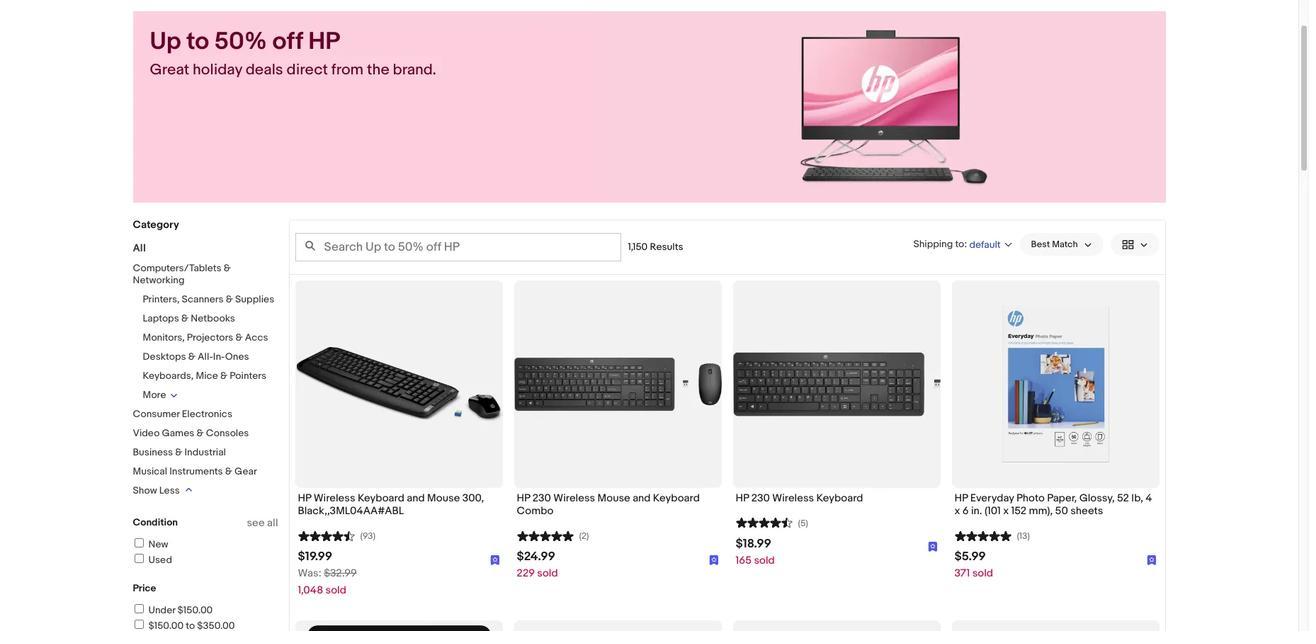 Task type: describe. For each thing, give the bounding box(es) containing it.
printers,
[[143, 293, 180, 305]]

off
[[272, 27, 303, 57]]

[object undefined] image for $5.99
[[1147, 553, 1157, 565]]

& right mice
[[220, 370, 228, 382]]

hp wireless keyboard and mouse 300, black,,3ml04aa#abl link
[[298, 492, 500, 522]]

paper,
[[1047, 492, 1077, 505]]

& inside computers/tablets & networking
[[224, 262, 231, 274]]

& up netbooks
[[226, 293, 233, 305]]

mouse inside hp wireless keyboard and mouse 300, black,,3ml04aa#abl
[[427, 492, 460, 505]]

show less
[[133, 485, 180, 497]]

Used checkbox
[[134, 554, 143, 563]]

mouse inside hp 230 wireless mouse and keyboard combo
[[598, 492, 630, 505]]

was: $32.99 1,048 sold
[[298, 567, 357, 598]]

$24.99
[[517, 550, 555, 564]]

everyday
[[970, 492, 1014, 505]]

pointers
[[230, 370, 266, 382]]

& up industrial
[[197, 427, 204, 439]]

all
[[267, 517, 278, 530]]

(93) link
[[298, 529, 376, 542]]

desktops
[[143, 351, 186, 363]]

best match
[[1031, 239, 1078, 250]]

$32.99
[[324, 567, 357, 581]]

1 x from the left
[[955, 505, 960, 518]]

(93)
[[360, 531, 376, 542]]

hp 230 wireless keyboard image
[[733, 306, 941, 462]]

hp wireless keyboard and mouse 300, black,,3ml04aa#abl image
[[295, 347, 503, 422]]

50
[[1055, 505, 1068, 518]]

printers, scanners & supplies laptops & netbooks monitors, projectors & accs desktops & all-in-ones keyboards, mice & pointers
[[143, 293, 274, 382]]

desktops & all-in-ones link
[[143, 351, 249, 363]]

165
[[736, 554, 752, 568]]

hp 230 wireless mouse and keyboard combo
[[517, 492, 700, 518]]

[object undefined] image for $19.99
[[490, 555, 500, 565]]

(5)
[[798, 518, 808, 529]]

results
[[650, 241, 683, 253]]

category
[[133, 218, 179, 232]]

(101
[[985, 505, 1001, 518]]

hp 230 wireless mouse and keyboard combo image
[[514, 306, 722, 462]]

combo
[[517, 505, 554, 518]]

show less button
[[133, 485, 197, 497]]

(13)
[[1017, 531, 1030, 542]]

match
[[1052, 239, 1078, 250]]

see
[[247, 517, 265, 530]]

up
[[150, 27, 181, 57]]

new
[[148, 538, 168, 551]]

& left gear
[[225, 466, 232, 478]]

lb,
[[1132, 492, 1144, 505]]

$150.00
[[178, 604, 213, 616]]

[object undefined] image for $18.99
[[928, 540, 938, 552]]

new link
[[132, 538, 168, 551]]

hp everyday photo paper, glossy, 52 lb, 4 x 6 in. (101 x 152 mm), 50 sheets image
[[952, 306, 1160, 462]]

hp 65 black original ink cartridge, ~120 pages, n9k02an#140 image
[[295, 626, 503, 631]]

& down the games
[[175, 446, 182, 458]]

to for :
[[955, 238, 965, 250]]

gear
[[235, 466, 257, 478]]

4
[[1146, 492, 1153, 505]]

all-
[[198, 351, 213, 363]]

(5) link
[[736, 516, 808, 529]]

165 sold
[[736, 554, 775, 568]]

229
[[517, 567, 535, 581]]

monitors, projectors & accs link
[[143, 332, 268, 344]]

default
[[970, 238, 1001, 250]]

computers/tablets & networking link
[[133, 262, 231, 286]]

business & industrial link
[[133, 446, 226, 458]]

hp 330 wireless mouse and keyboard combination image
[[952, 621, 1160, 631]]

from
[[331, 61, 364, 79]]

less
[[159, 485, 180, 497]]

used link
[[132, 554, 172, 566]]

Enter your search keyword text field
[[295, 233, 621, 261]]

netbooks
[[191, 312, 235, 325]]

6
[[963, 505, 969, 518]]

consumer electronics link
[[133, 408, 232, 420]]

& left the all-
[[188, 351, 195, 363]]

1,150
[[628, 241, 648, 253]]

monitors,
[[143, 332, 185, 344]]

keyboard inside hp wireless keyboard and mouse 300, black,,3ml04aa#abl
[[358, 492, 405, 505]]

mm),
[[1029, 505, 1053, 518]]

under
[[148, 604, 175, 616]]

hp inside up to 50% off hp great holiday deals direct from the brand.
[[308, 27, 340, 57]]

up to 50% off hp great holiday deals direct from the brand.
[[150, 27, 436, 79]]

keyboards, mice & pointers link
[[143, 370, 266, 382]]

deals
[[246, 61, 283, 79]]

more
[[143, 389, 166, 401]]

view: gallery view image
[[1122, 237, 1148, 252]]

hp for $5.99
[[955, 492, 968, 505]]

hp for $18.99
[[736, 492, 749, 505]]

business
[[133, 446, 173, 458]]

was:
[[298, 567, 322, 581]]

glossy,
[[1080, 492, 1115, 505]]

wireless for $18.99
[[773, 492, 814, 505]]

$5.99
[[955, 550, 986, 564]]

laptops & netbooks link
[[143, 312, 235, 325]]

musical
[[133, 466, 167, 478]]

sold for $24.99
[[537, 567, 558, 581]]

computers/tablets
[[133, 262, 222, 274]]

4.5 out of 5 stars image for $18.99
[[736, 516, 792, 529]]



Task type: locate. For each thing, give the bounding box(es) containing it.
0 horizontal spatial 5 out of 5 stars image
[[517, 529, 574, 542]]

musical instruments & gear link
[[133, 466, 257, 478]]

371 sold
[[955, 567, 993, 581]]

1 horizontal spatial 4.5 out of 5 stars image
[[736, 516, 792, 529]]

hp inside hp everyday photo paper, glossy, 52 lb, 4 x 6 in. (101 x 152 mm), 50 sheets
[[955, 492, 968, 505]]

hp for $24.99
[[517, 492, 530, 505]]

hp everyday photo paper, glossy, 52 lb, 4 x 6 in. (101 x 152 mm), 50 sheets
[[955, 492, 1153, 518]]

industrial
[[185, 446, 226, 458]]

keyboards,
[[143, 370, 194, 382]]

2 keyboard from the left
[[653, 492, 700, 505]]

wireless for $24.99
[[554, 492, 595, 505]]

video
[[133, 427, 160, 439]]

New checkbox
[[134, 538, 143, 548]]

5 out of 5 stars image down the in.
[[955, 529, 1011, 542]]

& up printers, scanners & supplies link
[[224, 262, 231, 274]]

2 wireless from the left
[[554, 492, 595, 505]]

show
[[133, 485, 157, 497]]

hp inside hp 230 wireless mouse and keyboard combo
[[517, 492, 530, 505]]

sold for $5.99
[[973, 567, 993, 581]]

1 mouse from the left
[[427, 492, 460, 505]]

wireless up (2)
[[554, 492, 595, 505]]

230 up (5) link
[[752, 492, 770, 505]]

consoles
[[206, 427, 249, 439]]

230 inside hp 230 wireless mouse and keyboard combo
[[533, 492, 551, 505]]

2 horizontal spatial wireless
[[773, 492, 814, 505]]

1 horizontal spatial keyboard
[[653, 492, 700, 505]]

under $150.00
[[148, 604, 213, 616]]

2 5 out of 5 stars image from the left
[[955, 529, 1011, 542]]

1 wireless from the left
[[314, 492, 355, 505]]

x left 6
[[955, 505, 960, 518]]

keyboard inside hp 230 wireless mouse and keyboard combo
[[653, 492, 700, 505]]

230 inside hp 230 wireless keyboard link
[[752, 492, 770, 505]]

see all
[[247, 517, 278, 530]]

5 out of 5 stars image up $24.99
[[517, 529, 574, 542]]

229 sold
[[517, 567, 558, 581]]

wireless inside hp wireless keyboard and mouse 300, black,,3ml04aa#abl
[[314, 492, 355, 505]]

and inside hp wireless keyboard and mouse 300, black,,3ml04aa#abl
[[407, 492, 425, 505]]

sold
[[754, 554, 775, 568], [537, 567, 558, 581], [973, 567, 993, 581], [326, 584, 346, 598]]

shipping to : default
[[914, 238, 1001, 250]]

to for 50%
[[187, 27, 209, 57]]

keyboard
[[358, 492, 405, 505], [653, 492, 700, 505], [817, 492, 863, 505]]

see all button
[[247, 517, 278, 530]]

scanners
[[182, 293, 224, 305]]

1,048
[[298, 584, 323, 598]]

2 x from the left
[[1003, 505, 1009, 518]]

condition
[[133, 517, 178, 529]]

[object undefined] image for $19.99
[[490, 553, 500, 565]]

to inside shipping to : default
[[955, 238, 965, 250]]

4.5 out of 5 stars image for $19.99
[[298, 529, 355, 542]]

hp up (93) 'link'
[[298, 492, 311, 505]]

230 for $24.99
[[533, 492, 551, 505]]

1 horizontal spatial x
[[1003, 505, 1009, 518]]

accs
[[245, 332, 268, 344]]

and
[[407, 492, 425, 505], [633, 492, 651, 505]]

0 vertical spatial to
[[187, 27, 209, 57]]

used
[[148, 554, 172, 566]]

computers/tablets & networking
[[133, 262, 231, 286]]

video games & consoles link
[[133, 427, 249, 439]]

wireless up (93) 'link'
[[314, 492, 355, 505]]

electronics
[[182, 408, 232, 420]]

laptops
[[143, 312, 179, 325]]

hp up (5) link
[[736, 492, 749, 505]]

shipping
[[914, 238, 953, 250]]

0 horizontal spatial 230
[[533, 492, 551, 505]]

hp up (2) link
[[517, 492, 530, 505]]

games
[[162, 427, 194, 439]]

hp
[[308, 27, 340, 57], [298, 492, 311, 505], [517, 492, 530, 505], [736, 492, 749, 505], [955, 492, 968, 505]]

2 230 from the left
[[752, 492, 770, 505]]

networking
[[133, 274, 185, 286]]

all
[[133, 242, 146, 255]]

sold right 371
[[973, 567, 993, 581]]

0 horizontal spatial wireless
[[314, 492, 355, 505]]

best match button
[[1020, 233, 1104, 256]]

to left default
[[955, 238, 965, 250]]

black,,3ml04aa#abl
[[298, 505, 404, 518]]

printers, scanners & supplies link
[[143, 293, 274, 305]]

50%
[[215, 27, 267, 57]]

hp for $19.99
[[298, 492, 311, 505]]

4.5 out of 5 stars image
[[736, 516, 792, 529], [298, 529, 355, 542]]

hp everyday photo paper, glossy, 52 lb, 4 x 6 in. (101 x 152 mm), 50 sheets link
[[955, 492, 1157, 522]]

sheets
[[1071, 505, 1103, 518]]

1 horizontal spatial to
[[955, 238, 965, 250]]

sold down $32.99
[[326, 584, 346, 598]]

$150.00 to $350.00 checkbox
[[134, 620, 143, 629]]

1,150 results
[[628, 241, 683, 253]]

$19.99
[[298, 550, 332, 564]]

&
[[224, 262, 231, 274], [226, 293, 233, 305], [181, 312, 189, 325], [236, 332, 243, 344], [188, 351, 195, 363], [220, 370, 228, 382], [197, 427, 204, 439], [175, 446, 182, 458], [225, 466, 232, 478]]

mice
[[196, 370, 218, 382]]

& left accs
[[236, 332, 243, 344]]

hp 230 wireless mouse and keyboard combo link
[[517, 492, 719, 522]]

(2) link
[[517, 529, 589, 542]]

1 horizontal spatial wireless
[[554, 492, 595, 505]]

under $150.00 link
[[132, 604, 213, 616]]

and inside hp 230 wireless mouse and keyboard combo
[[633, 492, 651, 505]]

5 out of 5 stars image
[[517, 529, 574, 542], [955, 529, 1011, 542]]

0 horizontal spatial to
[[187, 27, 209, 57]]

wireless inside hp 230 wireless mouse and keyboard combo
[[554, 492, 595, 505]]

& right laptops
[[181, 312, 189, 325]]

consumer electronics video games & consoles business & industrial musical instruments & gear
[[133, 408, 257, 478]]

instruments
[[170, 466, 223, 478]]

2 horizontal spatial keyboard
[[817, 492, 863, 505]]

Under $150.00 checkbox
[[134, 604, 143, 614]]

hp up direct
[[308, 27, 340, 57]]

supplies
[[235, 293, 274, 305]]

[object undefined] image
[[928, 540, 938, 552], [928, 542, 938, 552], [490, 553, 500, 565], [1147, 553, 1157, 565], [1147, 555, 1157, 565]]

2 mouse from the left
[[598, 492, 630, 505]]

4.5 out of 5 stars image up $18.99
[[736, 516, 792, 529]]

great
[[150, 61, 189, 79]]

to right 'up'
[[187, 27, 209, 57]]

sold inside the was: $32.99 1,048 sold
[[326, 584, 346, 598]]

hp inside hp wireless keyboard and mouse 300, black,,3ml04aa#abl
[[298, 492, 311, 505]]

230 for $18.99
[[752, 492, 770, 505]]

230 up (2) link
[[533, 492, 551, 505]]

[object undefined] image for $24.99
[[709, 555, 719, 565]]

1 keyboard from the left
[[358, 492, 405, 505]]

the
[[367, 61, 390, 79]]

wireless
[[314, 492, 355, 505], [554, 492, 595, 505], [773, 492, 814, 505]]

1 5 out of 5 stars image from the left
[[517, 529, 574, 542]]

x left 152
[[1003, 505, 1009, 518]]

1 vertical spatial to
[[955, 238, 965, 250]]

more button
[[143, 389, 178, 401]]

5 out of 5 stars image for $5.99
[[955, 529, 1011, 542]]

sold down $18.99
[[754, 554, 775, 568]]

brand.
[[393, 61, 436, 79]]

1 horizontal spatial 5 out of 5 stars image
[[955, 529, 1011, 542]]

hp 230 wireless keyboard
[[736, 492, 863, 505]]

:
[[965, 238, 967, 250]]

wireless up (5) at right bottom
[[773, 492, 814, 505]]

52
[[1117, 492, 1129, 505]]

projectors
[[187, 332, 233, 344]]

2 and from the left
[[633, 492, 651, 505]]

5 out of 5 stars image for $24.99
[[517, 529, 574, 542]]

3 keyboard from the left
[[817, 492, 863, 505]]

holiday
[[193, 61, 242, 79]]

1 horizontal spatial mouse
[[598, 492, 630, 505]]

300,
[[462, 492, 484, 505]]

0 horizontal spatial and
[[407, 492, 425, 505]]

best
[[1031, 239, 1050, 250]]

0 horizontal spatial 4.5 out of 5 stars image
[[298, 529, 355, 542]]

to inside up to 50% off hp great holiday deals direct from the brand.
[[187, 27, 209, 57]]

1 and from the left
[[407, 492, 425, 505]]

hp wireless keyboard and mouse 300, black,,3ml04aa#abl
[[298, 492, 484, 518]]

direct
[[287, 61, 328, 79]]

1 horizontal spatial and
[[633, 492, 651, 505]]

0 horizontal spatial mouse
[[427, 492, 460, 505]]

3 wireless from the left
[[773, 492, 814, 505]]

to
[[187, 27, 209, 57], [955, 238, 965, 250]]

4.5 out of 5 stars image up $19.99
[[298, 529, 355, 542]]

1 230 from the left
[[533, 492, 551, 505]]

0 horizontal spatial x
[[955, 505, 960, 518]]

sold for $18.99
[[754, 554, 775, 568]]

consumer
[[133, 408, 180, 420]]

1 horizontal spatial 230
[[752, 492, 770, 505]]

x
[[955, 505, 960, 518], [1003, 505, 1009, 518]]

(2)
[[579, 531, 589, 542]]

[object undefined] image
[[709, 553, 719, 565], [490, 555, 500, 565], [709, 555, 719, 565]]

0 horizontal spatial keyboard
[[358, 492, 405, 505]]

hp left the in.
[[955, 492, 968, 505]]

sold down $24.99
[[537, 567, 558, 581]]

in.
[[971, 505, 982, 518]]



Task type: vqa. For each thing, say whether or not it's contained in the screenshot.
Computers/Tablets & Networking link at the left top of page
yes



